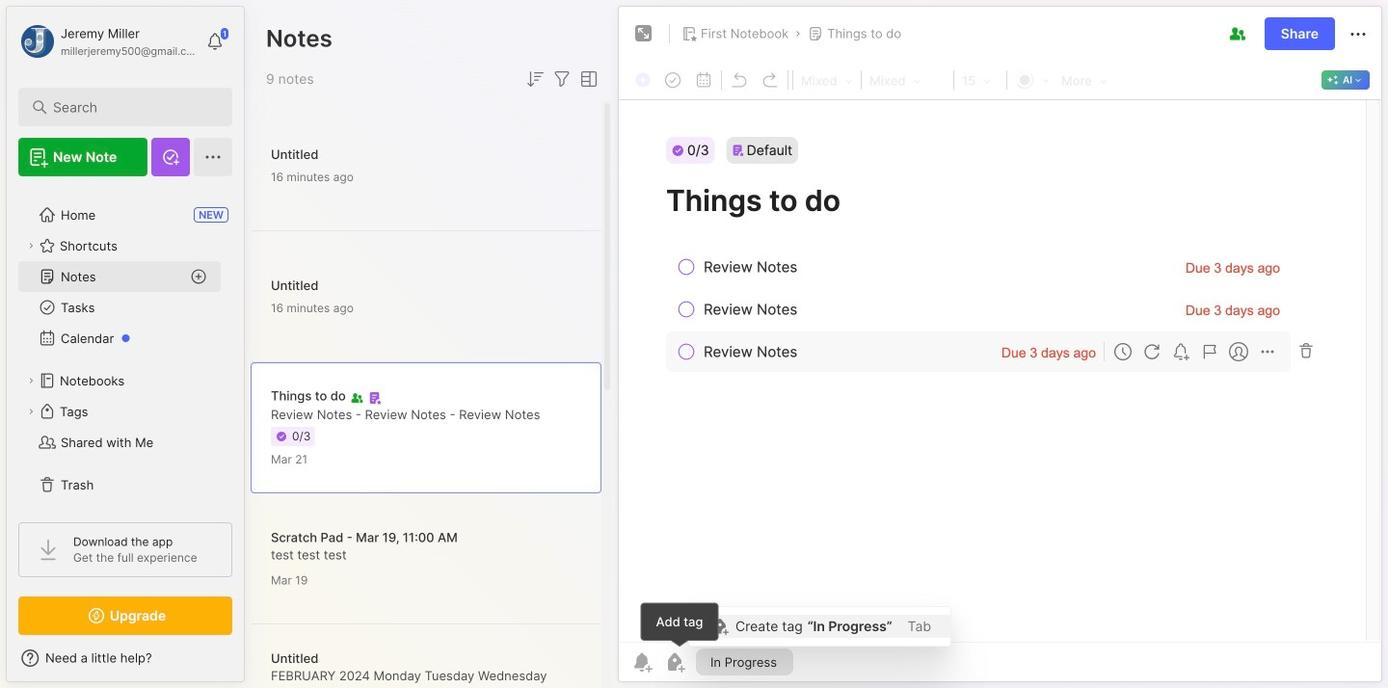 Task type: vqa. For each thing, say whether or not it's contained in the screenshot.
ADD TAG icon
yes



Task type: locate. For each thing, give the bounding box(es) containing it.
tree
[[7, 188, 244, 512]]

font family image
[[864, 67, 951, 93]]

add a reminder image
[[630, 651, 654, 674]]

none search field inside main 'element'
[[53, 95, 207, 119]]

more image
[[1056, 67, 1113, 93]]

add filters image
[[550, 67, 574, 91]]

note window element
[[618, 6, 1382, 682]]

View options field
[[574, 67, 601, 91]]

Note Editor text field
[[619, 99, 1381, 642]]

Sort options field
[[523, 67, 547, 91]]

more actions image
[[1347, 23, 1370, 46]]

expand notebooks image
[[25, 375, 37, 387]]

Account field
[[18, 22, 197, 61]]

expand tags image
[[25, 406, 37, 417]]

heading level image
[[795, 67, 859, 93]]

font size image
[[956, 67, 1004, 93]]

None search field
[[53, 95, 207, 119]]

insert image
[[630, 67, 657, 93]]

tree inside main 'element'
[[7, 188, 244, 512]]

Heading level field
[[795, 67, 859, 93]]

expand note image
[[632, 22, 656, 45]]

click to collapse image
[[243, 653, 258, 676]]

tooltip
[[641, 603, 719, 648]]



Task type: describe. For each thing, give the bounding box(es) containing it.
Insert field
[[630, 67, 657, 93]]

add tag image
[[663, 651, 686, 674]]

main element
[[0, 0, 251, 688]]

Search text field
[[53, 98, 207, 117]]

More field
[[1056, 67, 1113, 93]]

Add filters field
[[550, 67, 574, 91]]

WHAT'S NEW field
[[7, 643, 244, 674]]

Font size field
[[956, 67, 1004, 93]]

Font family field
[[864, 67, 951, 93]]

Font color field
[[1009, 67, 1056, 92]]

font color image
[[1009, 67, 1056, 92]]

More actions field
[[1347, 22, 1370, 46]]



